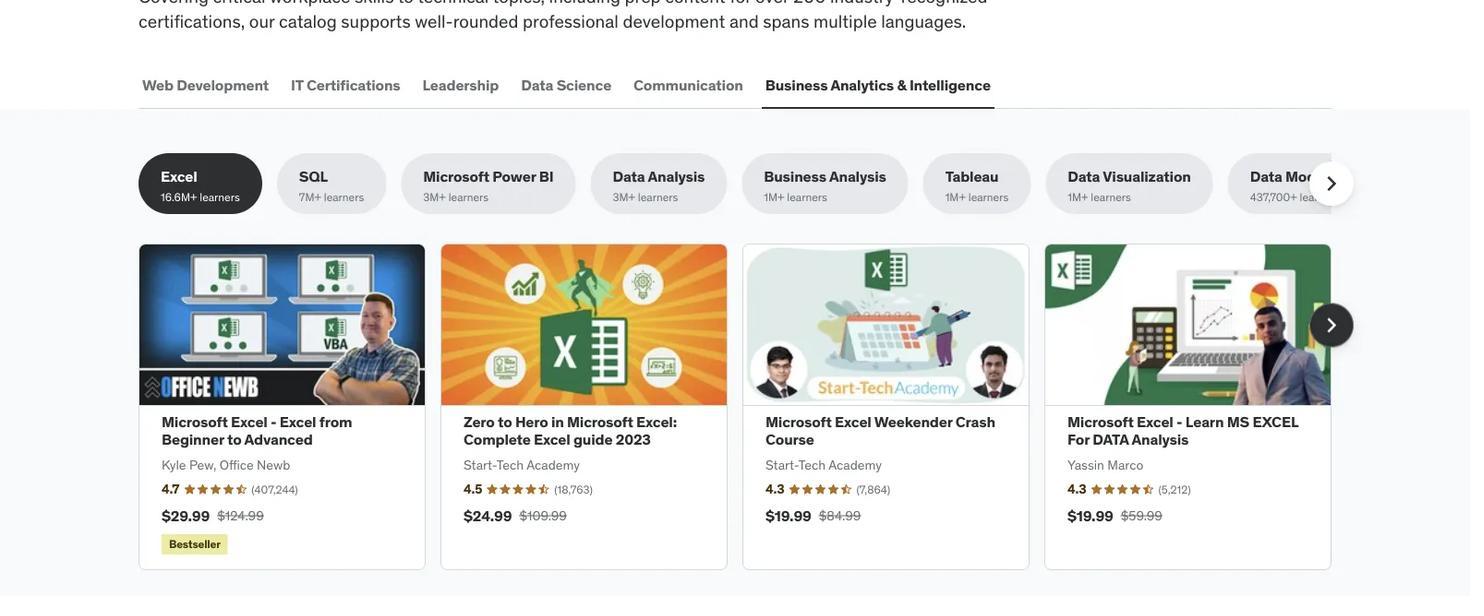 Task type: vqa. For each thing, say whether or not it's contained in the screenshot.


Task type: locate. For each thing, give the bounding box(es) containing it.
1m+ for data visualization
[[1068, 190, 1088, 204]]

excel right data
[[1137, 413, 1174, 432]]

next image for topic filters element
[[1317, 169, 1347, 199]]

zero to hero in microsoft excel: complete excel guide 2023
[[464, 413, 677, 449]]

data science
[[521, 75, 611, 94]]

business analytics & intelligence
[[765, 75, 991, 94]]

excel left guide
[[534, 431, 570, 449]]

microsoft for microsoft excel - excel from beginner to advanced
[[162, 413, 228, 432]]

- for learn
[[1177, 413, 1183, 432]]

1 horizontal spatial 3m+
[[613, 190, 635, 204]]

advanced
[[244, 431, 313, 449]]

topics,
[[493, 0, 545, 7]]

- left from
[[271, 413, 277, 432]]

excel left from
[[280, 413, 316, 432]]

1 learners from the left
[[200, 190, 240, 204]]

business for business analytics & intelligence
[[765, 75, 828, 94]]

1 horizontal spatial analysis
[[829, 167, 886, 186]]

science
[[557, 75, 611, 94]]

analysis for business analysis
[[829, 167, 886, 186]]

microsoft excel - excel from beginner to advanced
[[162, 413, 352, 449]]

6 learners from the left
[[969, 190, 1009, 204]]

next image inside topic filters element
[[1317, 169, 1347, 199]]

tableau
[[945, 167, 999, 186]]

intelligence
[[910, 75, 991, 94]]

1 - from the left
[[271, 413, 277, 432]]

2 next image from the top
[[1317, 311, 1347, 340]]

data inside 'button'
[[521, 75, 553, 94]]

1 horizontal spatial to
[[398, 0, 414, 7]]

1 1m+ from the left
[[764, 190, 785, 204]]

0 vertical spatial business
[[765, 75, 828, 94]]

to
[[398, 0, 414, 7], [498, 413, 512, 432], [227, 431, 242, 449]]

business
[[765, 75, 828, 94], [764, 167, 826, 186]]

microsoft excel weekender crash course link
[[766, 413, 995, 449]]

visualization
[[1103, 167, 1191, 186]]

1m+ inside tableau 1m+ learners
[[945, 190, 966, 204]]

microsoft inside "microsoft excel weekender crash course"
[[766, 413, 832, 432]]

3m+
[[423, 190, 446, 204], [613, 190, 635, 204]]

data inside data analysis 3m+ learners
[[613, 167, 645, 186]]

0 horizontal spatial to
[[227, 431, 242, 449]]

communication
[[634, 75, 743, 94]]

it
[[291, 75, 303, 94]]

to inside the microsoft excel - excel from beginner to advanced
[[227, 431, 242, 449]]

1 horizontal spatial 1m+
[[945, 190, 966, 204]]

1m+ inside business analysis 1m+ learners
[[764, 190, 785, 204]]

2 3m+ from the left
[[613, 190, 635, 204]]

tableau 1m+ learners
[[945, 167, 1009, 204]]

critical
[[213, 0, 266, 7]]

analysis
[[648, 167, 705, 186], [829, 167, 886, 186], [1132, 431, 1189, 449]]

data right bi
[[613, 167, 645, 186]]

2 horizontal spatial to
[[498, 413, 512, 432]]

next image inside carousel element
[[1317, 311, 1347, 340]]

data
[[521, 75, 553, 94], [613, 167, 645, 186], [1068, 167, 1100, 186], [1250, 167, 1283, 186]]

catalog
[[279, 10, 337, 32]]

5 learners from the left
[[787, 190, 827, 204]]

excel 16.6m+ learners
[[161, 167, 240, 204]]

prep
[[625, 0, 661, 7]]

technical
[[418, 0, 489, 7]]

data up the "437,700+" on the top
[[1250, 167, 1283, 186]]

excel:
[[636, 413, 677, 432]]

for
[[1068, 431, 1090, 449]]

data inside data visualization 1m+ learners
[[1068, 167, 1100, 186]]

437,700+
[[1250, 190, 1297, 204]]

to right skills
[[398, 0, 414, 7]]

microsoft inside the microsoft excel - excel from beginner to advanced
[[162, 413, 228, 432]]

business inside button
[[765, 75, 828, 94]]

- for excel
[[271, 413, 277, 432]]

excel
[[161, 167, 197, 186], [231, 413, 268, 432], [280, 413, 316, 432], [835, 413, 872, 432], [1137, 413, 1174, 432], [534, 431, 570, 449]]

to right beginner
[[227, 431, 242, 449]]

data inside data modeling 437,700+ learners
[[1250, 167, 1283, 186]]

0 vertical spatial next image
[[1317, 169, 1347, 199]]

for
[[730, 0, 751, 7]]

2 horizontal spatial analysis
[[1132, 431, 1189, 449]]

2 horizontal spatial 1m+
[[1068, 190, 1088, 204]]

microsoft for microsoft excel - learn ms excel for data analysis
[[1068, 413, 1134, 432]]

learners inside tableau 1m+ learners
[[969, 190, 1009, 204]]

1 3m+ from the left
[[423, 190, 446, 204]]

learners inside data modeling 437,700+ learners
[[1300, 190, 1340, 204]]

zero
[[464, 413, 495, 432]]

4 learners from the left
[[638, 190, 678, 204]]

from
[[319, 413, 352, 432]]

data for data analysis 3m+ learners
[[613, 167, 645, 186]]

to right zero
[[498, 413, 512, 432]]

business for business analysis 1m+ learners
[[764, 167, 826, 186]]

1 next image from the top
[[1317, 169, 1347, 199]]

it certifications button
[[287, 63, 404, 107]]

learners inside excel 16.6m+ learners
[[200, 190, 240, 204]]

- inside the microsoft excel - excel from beginner to advanced
[[271, 413, 277, 432]]

1 vertical spatial next image
[[1317, 311, 1347, 340]]

1 horizontal spatial -
[[1177, 413, 1183, 432]]

3m+ inside microsoft power bi 3m+ learners
[[423, 190, 446, 204]]

7 learners from the left
[[1091, 190, 1131, 204]]

next image
[[1317, 169, 1347, 199], [1317, 311, 1347, 340]]

data left visualization
[[1068, 167, 1100, 186]]

learners
[[200, 190, 240, 204], [324, 190, 364, 204], [449, 190, 489, 204], [638, 190, 678, 204], [787, 190, 827, 204], [969, 190, 1009, 204], [1091, 190, 1131, 204], [1300, 190, 1340, 204]]

business inside business analysis 1m+ learners
[[764, 167, 826, 186]]

2 - from the left
[[1177, 413, 1183, 432]]

-
[[271, 413, 277, 432], [1177, 413, 1183, 432]]

analysis inside microsoft excel - learn ms excel for data analysis
[[1132, 431, 1189, 449]]

0 horizontal spatial 1m+
[[764, 190, 785, 204]]

microsoft inside microsoft excel - learn ms excel for data analysis
[[1068, 413, 1134, 432]]

business analytics & intelligence button
[[762, 63, 995, 107]]

our
[[249, 10, 275, 32]]

data left the science
[[521, 75, 553, 94]]

data for data modeling 437,700+ learners
[[1250, 167, 1283, 186]]

1 vertical spatial business
[[764, 167, 826, 186]]

professional
[[523, 10, 619, 32]]

microsoft
[[423, 167, 489, 186], [162, 413, 228, 432], [567, 413, 633, 432], [766, 413, 832, 432], [1068, 413, 1134, 432]]

excel up 16.6m+
[[161, 167, 197, 186]]

learners inside data visualization 1m+ learners
[[1091, 190, 1131, 204]]

excel left weekender
[[835, 413, 872, 432]]

in
[[551, 413, 564, 432]]

8 learners from the left
[[1300, 190, 1340, 204]]

3 1m+ from the left
[[1068, 190, 1088, 204]]

- inside microsoft excel - learn ms excel for data analysis
[[1177, 413, 1183, 432]]

2 learners from the left
[[324, 190, 364, 204]]

analysis inside business analysis 1m+ learners
[[829, 167, 886, 186]]

and
[[730, 10, 759, 32]]

excel inside excel 16.6m+ learners
[[161, 167, 197, 186]]

certifications
[[307, 75, 400, 94]]

0 horizontal spatial analysis
[[648, 167, 705, 186]]

to inside "covering critical workplace skills to technical topics, including prep content for over 200 industry-recognized certifications, our catalog supports well-rounded professional development and spans multiple languages."
[[398, 0, 414, 7]]

it certifications
[[291, 75, 400, 94]]

0 horizontal spatial -
[[271, 413, 277, 432]]

microsoft power bi 3m+ learners
[[423, 167, 554, 204]]

multiple
[[814, 10, 877, 32]]

web development button
[[139, 63, 273, 107]]

bi
[[539, 167, 554, 186]]

0 horizontal spatial 3m+
[[423, 190, 446, 204]]

3m+ inside data analysis 3m+ learners
[[613, 190, 635, 204]]

1m+ inside data visualization 1m+ learners
[[1068, 190, 1088, 204]]

next image for carousel element
[[1317, 311, 1347, 340]]

languages.
[[881, 10, 966, 32]]

- left learn
[[1177, 413, 1183, 432]]

analysis inside data analysis 3m+ learners
[[648, 167, 705, 186]]

zero to hero in microsoft excel: complete excel guide 2023 link
[[464, 413, 677, 449]]

microsoft inside microsoft power bi 3m+ learners
[[423, 167, 489, 186]]

1m+
[[764, 190, 785, 204], [945, 190, 966, 204], [1068, 190, 1088, 204]]

3 learners from the left
[[449, 190, 489, 204]]

data modeling 437,700+ learners
[[1250, 167, 1350, 204]]

2 1m+ from the left
[[945, 190, 966, 204]]

analytics
[[831, 75, 894, 94]]

course
[[766, 431, 814, 449]]



Task type: describe. For each thing, give the bounding box(es) containing it.
development
[[177, 75, 269, 94]]

supports
[[341, 10, 411, 32]]

spans
[[763, 10, 809, 32]]

data
[[1093, 431, 1129, 449]]

leadership button
[[419, 63, 503, 107]]

data for data science
[[521, 75, 553, 94]]

excel inside microsoft excel - learn ms excel for data analysis
[[1137, 413, 1174, 432]]

including
[[549, 0, 621, 7]]

workplace
[[270, 0, 350, 7]]

ms
[[1227, 413, 1250, 432]]

development
[[623, 10, 725, 32]]

hero
[[515, 413, 548, 432]]

excel inside "microsoft excel weekender crash course"
[[835, 413, 872, 432]]

industry-
[[830, 0, 901, 7]]

to inside zero to hero in microsoft excel: complete excel guide 2023
[[498, 413, 512, 432]]

learn
[[1186, 413, 1224, 432]]

communication button
[[630, 63, 747, 107]]

rounded
[[453, 10, 519, 32]]

excel
[[1253, 413, 1298, 432]]

data for data visualization 1m+ learners
[[1068, 167, 1100, 186]]

guide
[[573, 431, 613, 449]]

learners inside business analysis 1m+ learners
[[787, 190, 827, 204]]

data visualization 1m+ learners
[[1068, 167, 1191, 204]]

covering critical workplace skills to technical topics, including prep content for over 200 industry-recognized certifications, our catalog supports well-rounded professional development and spans multiple languages.
[[139, 0, 988, 32]]

covering
[[139, 0, 209, 7]]

2023
[[616, 431, 651, 449]]

excel inside zero to hero in microsoft excel: complete excel guide 2023
[[534, 431, 570, 449]]

excel right beginner
[[231, 413, 268, 432]]

power
[[493, 167, 536, 186]]

learners inside microsoft power bi 3m+ learners
[[449, 190, 489, 204]]

1m+ for business analysis
[[764, 190, 785, 204]]

business analysis 1m+ learners
[[764, 167, 886, 204]]

crash
[[956, 413, 995, 432]]

modeling
[[1286, 167, 1350, 186]]

microsoft excel - learn ms excel for data analysis link
[[1068, 413, 1298, 449]]

microsoft excel - excel from beginner to advanced link
[[162, 413, 352, 449]]

recognized
[[901, 0, 988, 7]]

web
[[142, 75, 174, 94]]

weekender
[[874, 413, 953, 432]]

topic filters element
[[139, 153, 1372, 214]]

microsoft excel weekender crash course
[[766, 413, 995, 449]]

analysis for data analysis
[[648, 167, 705, 186]]

certifications,
[[139, 10, 245, 32]]

data science button
[[517, 63, 615, 107]]

complete
[[464, 431, 531, 449]]

leadership
[[423, 75, 499, 94]]

sql 7m+ learners
[[299, 167, 364, 204]]

microsoft excel - learn ms excel for data analysis
[[1068, 413, 1298, 449]]

microsoft for microsoft excel weekender crash course
[[766, 413, 832, 432]]

well-
[[415, 10, 453, 32]]

over
[[756, 0, 789, 7]]

web development
[[142, 75, 269, 94]]

learners inside sql 7m+ learners
[[324, 190, 364, 204]]

skills
[[355, 0, 394, 7]]

7m+
[[299, 190, 321, 204]]

data analysis 3m+ learners
[[613, 167, 705, 204]]

learners inside data analysis 3m+ learners
[[638, 190, 678, 204]]

200
[[793, 0, 826, 7]]

beginner
[[162, 431, 224, 449]]

&
[[897, 75, 906, 94]]

microsoft for microsoft power bi 3m+ learners
[[423, 167, 489, 186]]

sql
[[299, 167, 328, 186]]

microsoft inside zero to hero in microsoft excel: complete excel guide 2023
[[567, 413, 633, 432]]

content
[[665, 0, 726, 7]]

16.6m+
[[161, 190, 197, 204]]

carousel element
[[139, 244, 1354, 571]]



